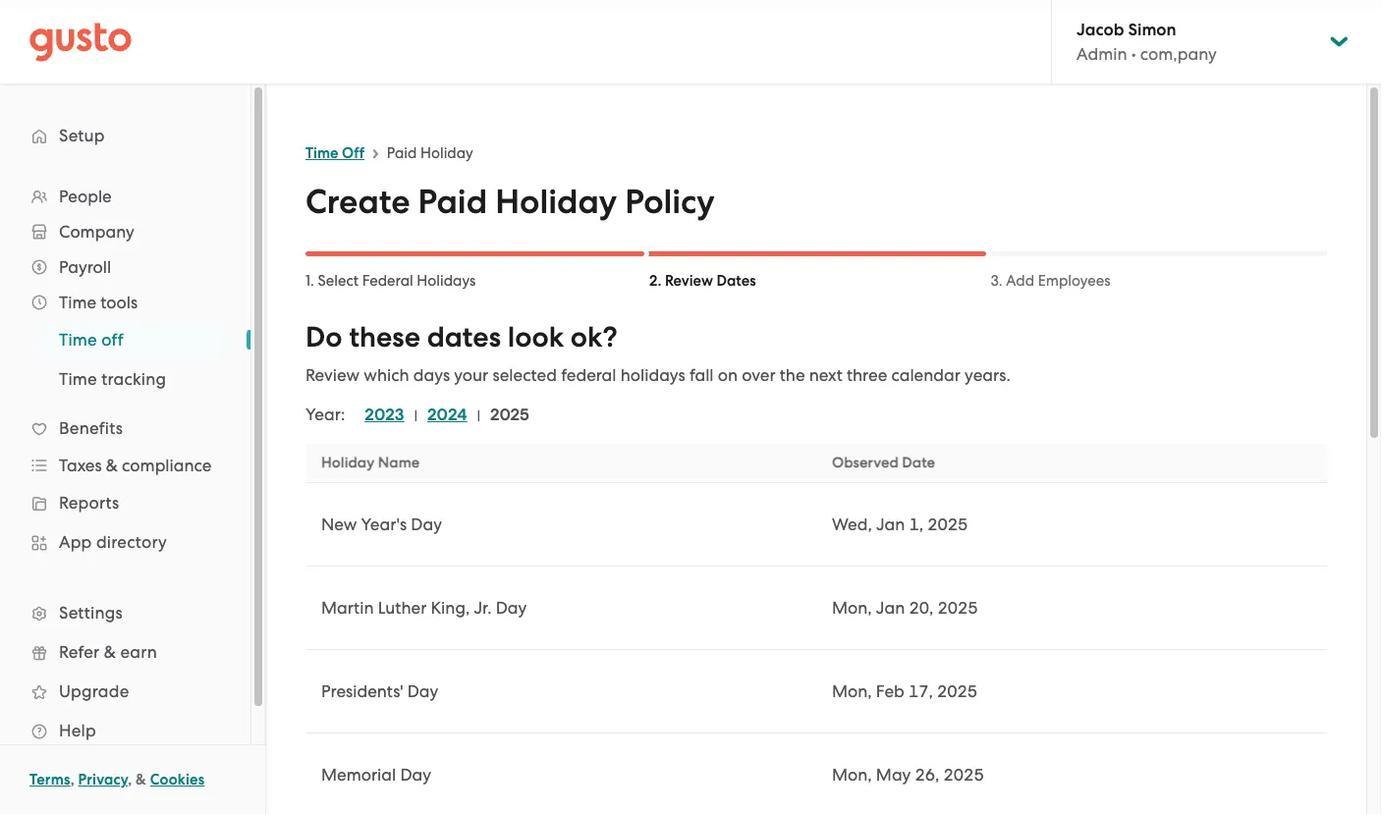 Task type: vqa. For each thing, say whether or not it's contained in the screenshot.


Task type: describe. For each thing, give the bounding box(es) containing it.
wed,
[[832, 515, 872, 534]]

2 , from the left
[[128, 771, 132, 789]]

days
[[413, 365, 450, 385]]

0 horizontal spatial paid
[[387, 144, 417, 162]]

2025 for wed, jan 1, 2025
[[928, 515, 968, 534]]

help link
[[20, 713, 231, 748]]

2025 for mon, feb 17, 2025
[[937, 682, 977, 701]]

taxes & compliance
[[59, 456, 212, 475]]

mon, for mon, feb 17, 2025
[[832, 682, 872, 701]]

app directory
[[59, 532, 167, 552]]

add
[[1006, 272, 1034, 290]]

reports link
[[20, 485, 231, 521]]

time for time off
[[59, 330, 97, 350]]

luther
[[378, 598, 427, 618]]

payroll
[[59, 257, 111, 277]]

review for select federal holidays
[[665, 272, 713, 290]]

mon, may 26, 2025
[[832, 765, 984, 785]]

memorial day
[[321, 765, 431, 785]]

the
[[780, 365, 805, 385]]

fall
[[689, 365, 714, 385]]

app directory link
[[20, 525, 231, 560]]

terms , privacy , & cookies
[[29, 771, 205, 789]]

day right jr.
[[496, 598, 527, 618]]

employees
[[1038, 272, 1110, 290]]

year:
[[305, 405, 345, 424]]

tracking
[[101, 369, 166, 389]]

payroll button
[[20, 249, 231, 285]]

0 horizontal spatial holiday
[[321, 454, 374, 471]]

selected
[[492, 365, 557, 385]]

name
[[378, 454, 420, 471]]

mon, for mon, jan 20, 2025
[[832, 598, 872, 618]]

2025 for mon, jan 20, 2025
[[937, 598, 978, 618]]

jan for mon,
[[876, 598, 905, 618]]

2024
[[427, 405, 467, 425]]

king,
[[431, 598, 470, 618]]

holiday name
[[321, 454, 420, 471]]

reports
[[59, 493, 119, 513]]

new
[[321, 515, 357, 534]]

off
[[342, 144, 365, 162]]

time off
[[305, 144, 365, 162]]

memorial
[[321, 765, 396, 785]]

holidays
[[417, 272, 476, 290]]

wed, jan 1, 2025
[[832, 515, 968, 534]]

2023
[[365, 405, 404, 425]]

admin
[[1077, 44, 1127, 64]]

•
[[1131, 44, 1136, 64]]

jacob simon admin • com,pany
[[1077, 20, 1217, 64]]

paid holiday
[[387, 144, 473, 162]]

review for do these dates look ok?
[[305, 365, 360, 385]]

earn
[[120, 642, 157, 662]]

day right memorial
[[400, 765, 431, 785]]

gusto navigation element
[[0, 84, 250, 782]]

com,pany
[[1140, 44, 1217, 64]]

2025 inside list
[[490, 405, 529, 425]]

cookies
[[150, 771, 205, 789]]

your
[[454, 365, 488, 385]]

time tools button
[[20, 285, 231, 320]]

time for time off
[[305, 144, 338, 162]]

taxes & compliance button
[[20, 448, 231, 483]]

refer & earn link
[[20, 635, 231, 670]]

refer
[[59, 642, 100, 662]]

2023 button
[[365, 404, 404, 427]]

year's
[[361, 515, 407, 534]]

next
[[809, 365, 843, 385]]

observed
[[832, 454, 899, 471]]

on
[[718, 365, 738, 385]]

dates
[[427, 320, 501, 355]]

20,
[[909, 598, 933, 618]]

compliance
[[122, 456, 212, 475]]

jan for wed,
[[876, 515, 905, 534]]

jacob
[[1077, 20, 1124, 40]]

do
[[305, 320, 342, 355]]

may
[[876, 765, 911, 785]]

home image
[[29, 22, 132, 61]]

people button
[[20, 179, 231, 214]]

simon
[[1128, 20, 1176, 40]]

time tracking
[[59, 369, 166, 389]]

help
[[59, 721, 96, 741]]

benefits link
[[20, 411, 231, 446]]

select federal holidays
[[318, 272, 476, 290]]

2024 button
[[427, 404, 467, 427]]

time off link
[[35, 322, 231, 358]]

review dates
[[665, 272, 756, 290]]

company
[[59, 222, 134, 242]]

cookies button
[[150, 768, 205, 792]]

time off link
[[305, 144, 365, 162]]

date
[[902, 454, 935, 471]]



Task type: locate. For each thing, give the bounding box(es) containing it.
mon, for mon, may 26, 2025
[[832, 765, 872, 785]]

review which days your selected federal holidays fall on over the next three calendar years.
[[305, 365, 1011, 385]]

1 horizontal spatial holiday
[[420, 144, 473, 162]]

look
[[508, 320, 564, 355]]

2025 for mon, may 26, 2025
[[944, 765, 984, 785]]

jan left 1,
[[876, 515, 905, 534]]

dates
[[716, 272, 756, 290]]

time off
[[59, 330, 124, 350]]

which
[[364, 365, 409, 385]]

federal
[[561, 365, 616, 385]]

paid right off at top left
[[387, 144, 417, 162]]

people
[[59, 187, 112, 206]]

martin
[[321, 598, 374, 618]]

terms
[[29, 771, 70, 789]]

1 vertical spatial paid
[[418, 182, 487, 222]]

off
[[101, 330, 124, 350]]

time for time tracking
[[59, 369, 97, 389]]

calendar
[[891, 365, 961, 385]]

directory
[[96, 532, 167, 552]]

ok?
[[570, 320, 618, 355]]

review down the do
[[305, 365, 360, 385]]

3 mon, from the top
[[832, 765, 872, 785]]

observed date
[[832, 454, 935, 471]]

list
[[0, 179, 250, 750], [0, 320, 250, 399], [345, 404, 539, 427]]

add employees
[[1006, 272, 1110, 290]]

jr.
[[474, 598, 492, 618]]

app
[[59, 532, 92, 552]]

day right year's
[[411, 515, 442, 534]]

tools
[[100, 293, 138, 312]]

list containing time off
[[0, 320, 250, 399]]

2 vertical spatial mon,
[[832, 765, 872, 785]]

0 vertical spatial paid
[[387, 144, 417, 162]]

26,
[[915, 765, 939, 785]]

list containing people
[[0, 179, 250, 750]]

review
[[665, 272, 713, 290], [305, 365, 360, 385]]

0 horizontal spatial review
[[305, 365, 360, 385]]

0 vertical spatial holiday
[[420, 144, 473, 162]]

2 mon, from the top
[[832, 682, 872, 701]]

jan left 20,
[[876, 598, 905, 618]]

mon, jan 20, 2025
[[832, 598, 978, 618]]

1 horizontal spatial review
[[665, 272, 713, 290]]

paid down the paid holiday
[[418, 182, 487, 222]]

, left privacy link
[[70, 771, 74, 789]]

mon,
[[832, 598, 872, 618], [832, 682, 872, 701], [832, 765, 872, 785]]

three
[[847, 365, 887, 385]]

1 vertical spatial mon,
[[832, 682, 872, 701]]

do these dates look ok?
[[305, 320, 618, 355]]

2 vertical spatial &
[[136, 771, 146, 789]]

0 vertical spatial mon,
[[832, 598, 872, 618]]

1 vertical spatial &
[[104, 642, 116, 662]]

time left off at the left top
[[59, 330, 97, 350]]

& for compliance
[[106, 456, 118, 475]]

setup link
[[20, 118, 231, 153]]

presidents' day
[[321, 682, 438, 701]]

,
[[70, 771, 74, 789], [128, 771, 132, 789]]

1 , from the left
[[70, 771, 74, 789]]

2025 right 17,
[[937, 682, 977, 701]]

new year's day
[[321, 515, 442, 534]]

2025 right 20,
[[937, 598, 978, 618]]

settings
[[59, 603, 123, 623]]

upgrade
[[59, 682, 129, 701]]

time for time tools
[[59, 293, 96, 312]]

time down time off
[[59, 369, 97, 389]]

time tools
[[59, 293, 138, 312]]

feb
[[876, 682, 904, 701]]

refer & earn
[[59, 642, 157, 662]]

federal
[[362, 272, 413, 290]]

setup
[[59, 126, 105, 145]]

policy
[[625, 182, 715, 222]]

mon, feb 17, 2025
[[832, 682, 977, 701]]

, left cookies
[[128, 771, 132, 789]]

over
[[742, 365, 776, 385]]

& for earn
[[104, 642, 116, 662]]

1 vertical spatial holiday
[[495, 182, 617, 222]]

0 horizontal spatial ,
[[70, 771, 74, 789]]

1 horizontal spatial paid
[[418, 182, 487, 222]]

& right taxes
[[106, 456, 118, 475]]

martin luther king, jr. day
[[321, 598, 527, 618]]

taxes
[[59, 456, 102, 475]]

benefits
[[59, 418, 123, 438]]

privacy link
[[78, 771, 128, 789]]

0 vertical spatial jan
[[876, 515, 905, 534]]

time inside dropdown button
[[59, 293, 96, 312]]

upgrade link
[[20, 674, 231, 709]]

1 mon, from the top
[[832, 598, 872, 618]]

0 vertical spatial review
[[665, 272, 713, 290]]

& left earn
[[104, 642, 116, 662]]

& inside dropdown button
[[106, 456, 118, 475]]

2 vertical spatial holiday
[[321, 454, 374, 471]]

years.
[[965, 365, 1011, 385]]

list containing 2023
[[345, 404, 539, 427]]

these
[[349, 320, 420, 355]]

mon, left the may
[[832, 765, 872, 785]]

presidents'
[[321, 682, 403, 701]]

create
[[305, 182, 410, 222]]

2 horizontal spatial holiday
[[495, 182, 617, 222]]

paid
[[387, 144, 417, 162], [418, 182, 487, 222]]

17,
[[909, 682, 933, 701]]

1 vertical spatial jan
[[876, 598, 905, 618]]

time left off at top left
[[305, 144, 338, 162]]

1 vertical spatial review
[[305, 365, 360, 385]]

privacy
[[78, 771, 128, 789]]

jan
[[876, 515, 905, 534], [876, 598, 905, 618]]

0 vertical spatial &
[[106, 456, 118, 475]]

1 horizontal spatial ,
[[128, 771, 132, 789]]

1,
[[909, 515, 923, 534]]

day right presidents'
[[407, 682, 438, 701]]

terms link
[[29, 771, 70, 789]]

holiday
[[420, 144, 473, 162], [495, 182, 617, 222], [321, 454, 374, 471]]

time down payroll
[[59, 293, 96, 312]]

2025 right 1,
[[928, 515, 968, 534]]

& left cookies
[[136, 771, 146, 789]]

mon, left feb
[[832, 682, 872, 701]]

2025 down selected
[[490, 405, 529, 425]]

review left dates on the top of page
[[665, 272, 713, 290]]

company button
[[20, 214, 231, 249]]

2025 right '26,'
[[944, 765, 984, 785]]

mon, left 20,
[[832, 598, 872, 618]]

time
[[305, 144, 338, 162], [59, 293, 96, 312], [59, 330, 97, 350], [59, 369, 97, 389]]



